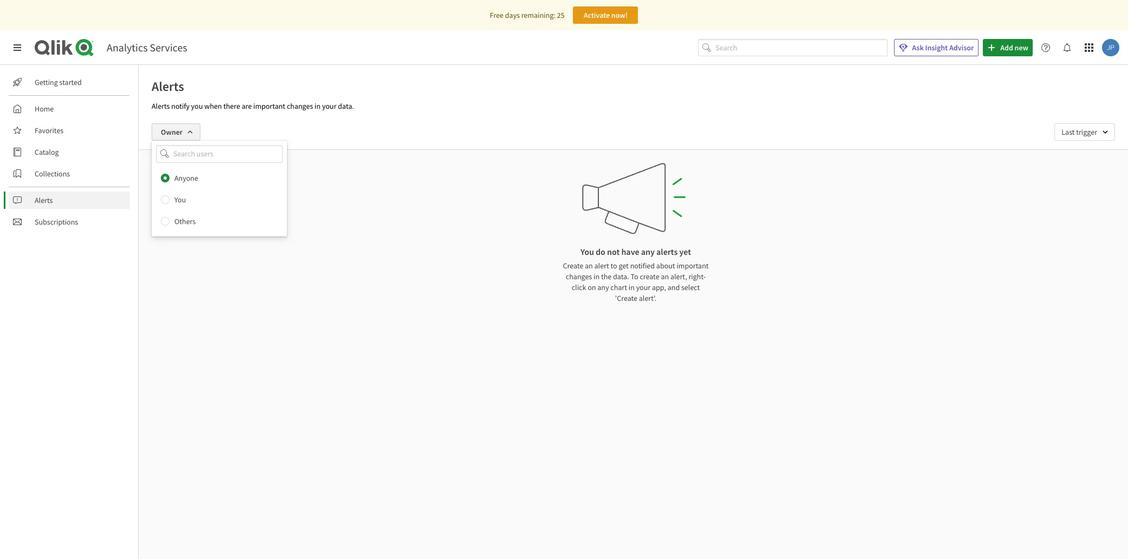 Task type: describe. For each thing, give the bounding box(es) containing it.
1 vertical spatial in
[[594, 272, 600, 282]]

add
[[1000, 43, 1013, 53]]

'create
[[615, 294, 637, 303]]

none field inside filters region
[[152, 145, 287, 163]]

navigation pane element
[[0, 69, 138, 235]]

data. inside you do not have any alerts yet create an alert to get notified about important changes in the data. to create an alert, right- click on any chart in your app, and select 'create alert'.
[[613, 272, 629, 282]]

add new
[[1000, 43, 1028, 53]]

owner button
[[152, 123, 200, 141]]

you for you do not have any alerts yet create an alert to get notified about important changes in the data. to create an alert, right- click on any chart in your app, and select 'create alert'.
[[581, 246, 594, 257]]

james peterson image
[[1102, 39, 1119, 56]]

alerts
[[656, 246, 678, 257]]

you
[[191, 101, 203, 111]]

when
[[204, 101, 222, 111]]

there
[[223, 101, 240, 111]]

activate
[[584, 10, 610, 20]]

activate now!
[[584, 10, 628, 20]]

alert
[[594, 261, 609, 271]]

0 horizontal spatial important
[[253, 101, 285, 111]]

alerts inside 'navigation pane' element
[[35, 196, 53, 205]]

chart
[[610, 283, 627, 292]]

not
[[607, 246, 620, 257]]

get
[[619, 261, 629, 271]]

alerts link
[[9, 192, 130, 209]]

last trigger
[[1062, 127, 1097, 137]]

Search text field
[[716, 39, 888, 56]]

anyone
[[174, 173, 198, 183]]

notify
[[171, 101, 190, 111]]

home
[[35, 104, 54, 114]]

click
[[572, 283, 586, 292]]

notified
[[630, 261, 655, 271]]

right-
[[689, 272, 706, 282]]

your inside you do not have any alerts yet create an alert to get notified about important changes in the data. to create an alert, right- click on any chart in your app, and select 'create alert'.
[[636, 283, 651, 292]]

owner option group
[[152, 167, 287, 232]]

free days remaining: 25
[[490, 10, 565, 20]]

and
[[668, 283, 680, 292]]

to
[[631, 272, 638, 282]]

close sidebar menu image
[[13, 43, 22, 52]]

free
[[490, 10, 504, 20]]

ask insight advisor
[[912, 43, 974, 53]]

0 vertical spatial an
[[585, 261, 593, 271]]

getting started
[[35, 77, 82, 87]]

about
[[656, 261, 675, 271]]

analytics services element
[[107, 41, 187, 54]]

subscriptions link
[[9, 213, 130, 231]]

home link
[[9, 100, 130, 118]]



Task type: locate. For each thing, give the bounding box(es) containing it.
1 horizontal spatial in
[[594, 272, 600, 282]]

ask
[[912, 43, 924, 53]]

collections
[[35, 169, 70, 179]]

0 horizontal spatial data.
[[338, 101, 354, 111]]

1 horizontal spatial any
[[641, 246, 655, 257]]

insight
[[925, 43, 948, 53]]

ask insight advisor button
[[894, 39, 979, 56]]

1 vertical spatial you
[[581, 246, 594, 257]]

on
[[588, 283, 596, 292]]

you do not have any alerts yet create an alert to get notified about important changes in the data. to create an alert, right- click on any chart in your app, and select 'create alert'.
[[563, 246, 709, 303]]

1 horizontal spatial your
[[636, 283, 651, 292]]

2 vertical spatial in
[[629, 283, 635, 292]]

collections link
[[9, 165, 130, 183]]

you inside owner option group
[[174, 195, 186, 205]]

favorites link
[[9, 122, 130, 139]]

owner
[[161, 127, 183, 137]]

remaining:
[[521, 10, 555, 20]]

activate now! link
[[573, 6, 638, 24]]

you
[[174, 195, 186, 205], [581, 246, 594, 257]]

1 vertical spatial alerts
[[152, 101, 170, 111]]

your
[[322, 101, 336, 111], [636, 283, 651, 292]]

catalog link
[[9, 144, 130, 161]]

you inside you do not have any alerts yet create an alert to get notified about important changes in the data. to create an alert, right- click on any chart in your app, and select 'create alert'.
[[581, 246, 594, 257]]

0 horizontal spatial your
[[322, 101, 336, 111]]

important right are
[[253, 101, 285, 111]]

1 vertical spatial important
[[677, 261, 709, 271]]

do
[[596, 246, 605, 257]]

yet
[[679, 246, 691, 257]]

subscriptions
[[35, 217, 78, 227]]

an left alert
[[585, 261, 593, 271]]

None field
[[152, 145, 287, 163]]

an down about
[[661, 272, 669, 282]]

alerts notify you when there are important changes in your data.
[[152, 101, 354, 111]]

1 vertical spatial any
[[597, 283, 609, 292]]

have
[[621, 246, 639, 257]]

important
[[253, 101, 285, 111], [677, 261, 709, 271]]

new
[[1015, 43, 1028, 53]]

0 vertical spatial data.
[[338, 101, 354, 111]]

getting
[[35, 77, 58, 87]]

alerts up 'subscriptions'
[[35, 196, 53, 205]]

alert,
[[670, 272, 687, 282]]

catalog
[[35, 147, 59, 157]]

1 horizontal spatial you
[[581, 246, 594, 257]]

add new button
[[983, 39, 1033, 56]]

data.
[[338, 101, 354, 111], [613, 272, 629, 282]]

1 horizontal spatial important
[[677, 261, 709, 271]]

you for you
[[174, 195, 186, 205]]

searchbar element
[[698, 39, 888, 56]]

now!
[[611, 10, 628, 20]]

to
[[611, 261, 617, 271]]

1 horizontal spatial data.
[[613, 272, 629, 282]]

1 vertical spatial changes
[[566, 272, 592, 282]]

changes right are
[[287, 101, 313, 111]]

alert'.
[[639, 294, 657, 303]]

services
[[150, 41, 187, 54]]

1 vertical spatial an
[[661, 272, 669, 282]]

1 vertical spatial your
[[636, 283, 651, 292]]

alerts up notify
[[152, 78, 184, 95]]

1 horizontal spatial changes
[[566, 272, 592, 282]]

0 horizontal spatial an
[[585, 261, 593, 271]]

any up the notified
[[641, 246, 655, 257]]

0 horizontal spatial you
[[174, 195, 186, 205]]

0 vertical spatial alerts
[[152, 78, 184, 95]]

0 vertical spatial any
[[641, 246, 655, 257]]

app,
[[652, 283, 666, 292]]

0 horizontal spatial in
[[315, 101, 321, 111]]

alerts left notify
[[152, 101, 170, 111]]

any
[[641, 246, 655, 257], [597, 283, 609, 292]]

0 horizontal spatial any
[[597, 283, 609, 292]]

0 vertical spatial changes
[[287, 101, 313, 111]]

days
[[505, 10, 520, 20]]

trigger
[[1076, 127, 1097, 137]]

changes
[[287, 101, 313, 111], [566, 272, 592, 282]]

important inside you do not have any alerts yet create an alert to get notified about important changes in the data. to create an alert, right- click on any chart in your app, and select 'create alert'.
[[677, 261, 709, 271]]

any down the
[[597, 283, 609, 292]]

changes up click
[[566, 272, 592, 282]]

alerts
[[152, 78, 184, 95], [152, 101, 170, 111], [35, 196, 53, 205]]

0 vertical spatial your
[[322, 101, 336, 111]]

0 vertical spatial in
[[315, 101, 321, 111]]

advisor
[[949, 43, 974, 53]]

25
[[557, 10, 565, 20]]

last
[[1062, 127, 1075, 137]]

an
[[585, 261, 593, 271], [661, 272, 669, 282]]

important up right-
[[677, 261, 709, 271]]

0 vertical spatial you
[[174, 195, 186, 205]]

filters region
[[139, 115, 1128, 236]]

changes inside you do not have any alerts yet create an alert to get notified about important changes in the data. to create an alert, right- click on any chart in your app, and select 'create alert'.
[[566, 272, 592, 282]]

1 horizontal spatial an
[[661, 272, 669, 282]]

2 horizontal spatial in
[[629, 283, 635, 292]]

favorites
[[35, 126, 63, 135]]

the
[[601, 272, 612, 282]]

Search users text field
[[171, 145, 270, 163]]

you left do
[[581, 246, 594, 257]]

create
[[563, 261, 583, 271]]

Last trigger field
[[1055, 123, 1115, 141]]

are
[[242, 101, 252, 111]]

getting started link
[[9, 74, 130, 91]]

analytics
[[107, 41, 148, 54]]

started
[[59, 77, 82, 87]]

0 vertical spatial important
[[253, 101, 285, 111]]

in
[[315, 101, 321, 111], [594, 272, 600, 282], [629, 283, 635, 292]]

create
[[640, 272, 659, 282]]

2 vertical spatial alerts
[[35, 196, 53, 205]]

select
[[681, 283, 700, 292]]

analytics services
[[107, 41, 187, 54]]

0 horizontal spatial changes
[[287, 101, 313, 111]]

you up "others"
[[174, 195, 186, 205]]

1 vertical spatial data.
[[613, 272, 629, 282]]

others
[[174, 216, 196, 226]]



Task type: vqa. For each thing, say whether or not it's contained in the screenshot.
Data inside the button
no



